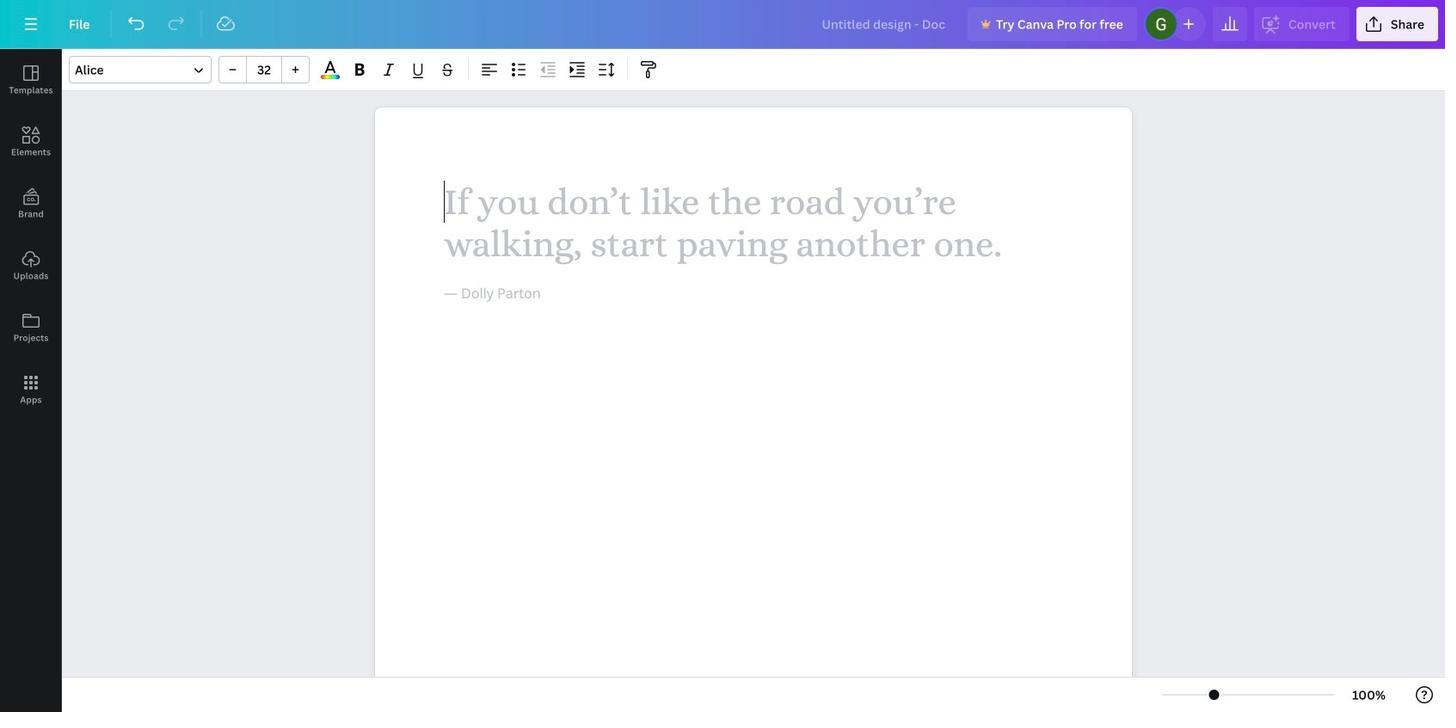 Task type: locate. For each thing, give the bounding box(es) containing it.
group
[[219, 56, 310, 83]]

None text field
[[375, 108, 1132, 712]]

– – number field
[[252, 62, 276, 78]]



Task type: describe. For each thing, give the bounding box(es) containing it.
side panel tab list
[[0, 49, 62, 421]]

Zoom button
[[1341, 681, 1397, 709]]

Design title text field
[[808, 7, 961, 41]]

main menu bar
[[0, 0, 1445, 49]]



Task type: vqa. For each thing, say whether or not it's contained in the screenshot.
Design Title Text Box
yes



